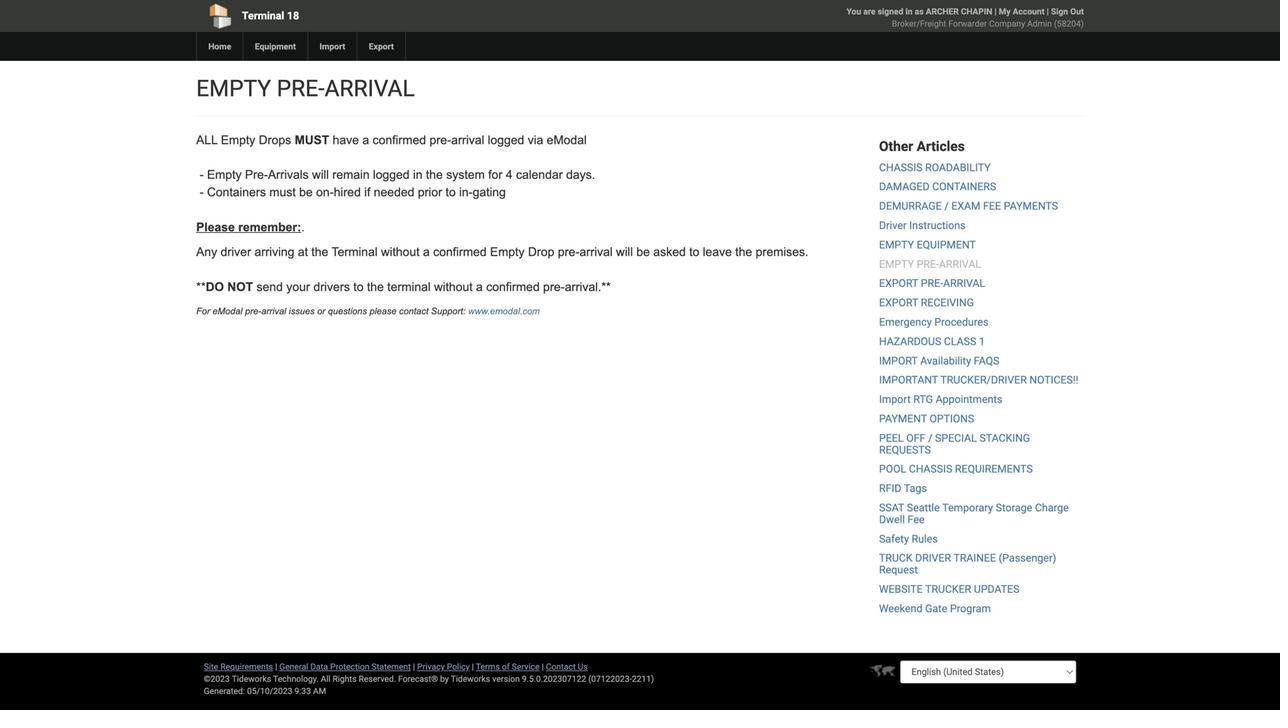Task type: locate. For each thing, give the bounding box(es) containing it.
1 vertical spatial chassis
[[909, 463, 952, 476]]

arrival
[[451, 133, 484, 147], [579, 245, 613, 259], [261, 306, 286, 317]]

arrival up the system
[[451, 133, 484, 147]]

0 horizontal spatial be
[[299, 186, 313, 199]]

terminal left 18
[[242, 10, 284, 22]]

import
[[320, 42, 345, 51], [879, 394, 911, 406]]

be left on-
[[299, 186, 313, 199]]

empty left drop
[[490, 245, 525, 259]]

contact
[[399, 306, 428, 317]]

0 vertical spatial empty
[[196, 75, 271, 102]]

program
[[950, 603, 991, 616]]

without up support:
[[434, 280, 473, 294]]

terminal 18 link
[[196, 0, 553, 32]]

empty
[[221, 133, 255, 147], [207, 168, 242, 182], [490, 245, 525, 259]]

/ left exam
[[944, 200, 949, 213]]

fee
[[908, 514, 925, 526]]

0 vertical spatial -
[[200, 168, 204, 182]]

remain
[[332, 168, 370, 182]]

0 vertical spatial a
[[362, 133, 369, 147]]

1 horizontal spatial be
[[636, 245, 650, 259]]

18
[[287, 10, 299, 22]]

us
[[578, 662, 588, 672]]

0 vertical spatial empty
[[221, 133, 255, 147]]

0 vertical spatial in
[[905, 6, 913, 16]]

2 vertical spatial empty
[[490, 245, 525, 259]]

will up on-
[[312, 168, 329, 182]]

arrival down export link
[[325, 75, 415, 102]]

chassis up tags
[[909, 463, 952, 476]]

a
[[362, 133, 369, 147], [423, 245, 430, 259], [476, 280, 483, 294]]

are
[[863, 6, 876, 16]]

import left export link
[[320, 42, 345, 51]]

empty up containers
[[207, 168, 242, 182]]

1 horizontal spatial to
[[446, 186, 456, 199]]

1 horizontal spatial import
[[879, 394, 911, 406]]

logged left via
[[488, 133, 524, 147]]

without
[[381, 245, 420, 259], [434, 280, 473, 294]]

peel off / special stacking requests link
[[879, 432, 1030, 457]]

1 vertical spatial pre-
[[917, 258, 939, 271]]

empty down driver
[[879, 239, 914, 251]]

terminal
[[387, 280, 431, 294]]

| up the forecast®
[[413, 662, 415, 672]]

arrival down equipment
[[939, 258, 981, 271]]

in up prior
[[413, 168, 422, 182]]

rfid
[[879, 483, 901, 495]]

tags
[[904, 483, 927, 495]]

/ right off
[[928, 432, 932, 445]]

2 horizontal spatial arrival
[[579, 245, 613, 259]]

rfid tags link
[[879, 483, 927, 495]]

2 vertical spatial arrival
[[943, 277, 985, 290]]

1 vertical spatial /
[[928, 432, 932, 445]]

logged up needed
[[373, 168, 410, 182]]

for
[[196, 306, 210, 317]]

1 vertical spatial -
[[200, 186, 204, 199]]

other
[[879, 139, 913, 155]]

-
[[200, 168, 204, 182], [200, 186, 204, 199]]

the up prior
[[426, 168, 443, 182]]

1 vertical spatial a
[[423, 245, 430, 259]]

containers
[[207, 186, 266, 199]]

empty right all
[[221, 133, 255, 147]]

contact
[[546, 662, 576, 672]]

0 horizontal spatial terminal
[[242, 10, 284, 22]]

to left in-
[[446, 186, 456, 199]]

empty down the empty equipment link
[[879, 258, 914, 271]]

emodal
[[547, 133, 587, 147], [212, 306, 242, 317]]

export up "export receiving" link
[[879, 277, 918, 290]]

1 - from the top
[[200, 168, 204, 182]]

terminal up drivers
[[331, 245, 378, 259]]

emodal right for
[[212, 306, 242, 317]]

appointments
[[936, 394, 1002, 406]]

1 vertical spatial in
[[413, 168, 422, 182]]

1 vertical spatial logged
[[373, 168, 410, 182]]

- down all
[[200, 168, 204, 182]]

service
[[512, 662, 540, 672]]

1 vertical spatial export
[[879, 297, 918, 309]]

0 horizontal spatial /
[[928, 432, 932, 445]]

important
[[879, 374, 938, 387]]

0 vertical spatial export
[[879, 277, 918, 290]]

truck
[[879, 553, 913, 565]]

1 export from the top
[[879, 277, 918, 290]]

1 vertical spatial without
[[434, 280, 473, 294]]

confirmed
[[373, 133, 426, 147], [433, 245, 487, 259], [486, 280, 540, 294]]

import
[[879, 355, 918, 367]]

0 vertical spatial import
[[320, 42, 345, 51]]

trucker
[[925, 584, 971, 596]]

1 horizontal spatial arrival
[[451, 133, 484, 147]]

(07122023-
[[588, 675, 632, 685]]

import inside other articles chassis roadability damaged containers demurrage / exam fee payments driver instructions empty equipment empty pre-arrival export pre-arrival export receiving emergency procedures hazardous class 1 import availability faqs important trucker/driver notices!! import rtg appointments payment options peel off / special stacking requests pool chassis requirements rfid tags ssat seattle temporary storage charge dwell fee safety rules truck driver trainee (passenger) request website trucker updates weekend gate program
[[879, 394, 911, 406]]

a up www.emodal.com
[[476, 280, 483, 294]]

confirmed down in-
[[433, 245, 487, 259]]

(passenger)
[[999, 553, 1056, 565]]

1 vertical spatial terminal
[[331, 245, 378, 259]]

arrivals
[[268, 168, 309, 182]]

trucker/driver
[[940, 374, 1027, 387]]

9:33
[[295, 687, 311, 697]]

articles
[[917, 139, 965, 155]]

ssat seattle temporary storage charge dwell fee link
[[879, 502, 1069, 526]]

0 horizontal spatial will
[[312, 168, 329, 182]]

confirmed up - empty pre-arrivals will remain logged in the system for 4 calendar days. - containers must be on-hired if needed prior to in-gating
[[373, 133, 426, 147]]

arrival up arrival.**
[[579, 245, 613, 259]]

will left asked
[[616, 245, 633, 259]]

| up the tideworks
[[472, 662, 474, 672]]

1 horizontal spatial in
[[905, 6, 913, 16]]

import up the payment
[[879, 394, 911, 406]]

leave
[[703, 245, 732, 259]]

2 vertical spatial pre-
[[921, 277, 943, 290]]

in inside the you are signed in as archer chapin | my account | sign out broker/freight forwarder company admin (58204)
[[905, 6, 913, 16]]

to up for emodal pre-arrival issues or questions please contact support: www.emodal.com
[[353, 280, 364, 294]]

1 vertical spatial arrival
[[579, 245, 613, 259]]

1 horizontal spatial emodal
[[547, 133, 587, 147]]

account
[[1013, 6, 1045, 16]]

empty for all
[[221, 133, 255, 147]]

empty down home
[[196, 75, 271, 102]]

all
[[196, 133, 217, 147]]

arrival up receiving
[[943, 277, 985, 290]]

0 vertical spatial /
[[944, 200, 949, 213]]

0 horizontal spatial in
[[413, 168, 422, 182]]

weekend
[[879, 603, 923, 616]]

version
[[492, 675, 520, 685]]

0 horizontal spatial logged
[[373, 168, 410, 182]]

pool
[[879, 463, 906, 476]]

.
[[301, 220, 305, 234]]

without up ** do not send your drivers to the terminal without a confirmed pre-arrival.**
[[381, 245, 420, 259]]

05/10/2023
[[247, 687, 292, 697]]

broker/freight
[[892, 19, 946, 29]]

2 vertical spatial a
[[476, 280, 483, 294]]

0 vertical spatial be
[[299, 186, 313, 199]]

pre-
[[277, 75, 325, 102], [917, 258, 939, 271], [921, 277, 943, 290]]

site
[[204, 662, 218, 672]]

import link
[[307, 32, 357, 61]]

1 horizontal spatial logged
[[488, 133, 524, 147]]

0 vertical spatial chassis
[[879, 161, 923, 174]]

demurrage / exam fee payments link
[[879, 200, 1058, 213]]

arrival down send
[[261, 306, 286, 317]]

0 vertical spatial without
[[381, 245, 420, 259]]

please
[[369, 306, 396, 317]]

2 export from the top
[[879, 297, 918, 309]]

| left general
[[275, 662, 277, 672]]

2211)
[[632, 675, 654, 685]]

1 horizontal spatial a
[[423, 245, 430, 259]]

data
[[310, 662, 328, 672]]

premises.
[[756, 245, 808, 259]]

to left the leave
[[689, 245, 699, 259]]

confirmed up www.emodal.com
[[486, 280, 540, 294]]

a up terminal
[[423, 245, 430, 259]]

- left containers
[[200, 186, 204, 199]]

temporary
[[942, 502, 993, 515]]

2 vertical spatial arrival
[[261, 306, 286, 317]]

out
[[1070, 6, 1084, 16]]

0 horizontal spatial to
[[353, 280, 364, 294]]

1 vertical spatial empty
[[207, 168, 242, 182]]

/
[[944, 200, 949, 213], [928, 432, 932, 445]]

the
[[426, 168, 443, 182], [311, 245, 328, 259], [735, 245, 752, 259], [367, 280, 384, 294]]

a right have on the left
[[362, 133, 369, 147]]

forwarder
[[948, 19, 987, 29]]

you are signed in as archer chapin | my account | sign out broker/freight forwarder company admin (58204)
[[847, 6, 1084, 29]]

in-
[[459, 186, 473, 199]]

export up emergency
[[879, 297, 918, 309]]

containers
[[932, 181, 996, 193]]

options
[[930, 413, 974, 426]]

arrival
[[325, 75, 415, 102], [939, 258, 981, 271], [943, 277, 985, 290]]

driver
[[221, 245, 251, 259]]

remember:
[[238, 220, 301, 234]]

import availability faqs link
[[879, 355, 999, 367]]

1 vertical spatial import
[[879, 394, 911, 406]]

1 vertical spatial will
[[616, 245, 633, 259]]

chassis up damaged
[[879, 161, 923, 174]]

pre- down the empty equipment link
[[917, 258, 939, 271]]

pre- up "export receiving" link
[[921, 277, 943, 290]]

gate
[[925, 603, 947, 616]]

be left asked
[[636, 245, 650, 259]]

emodal right via
[[547, 133, 587, 147]]

empty pre-arrival
[[196, 75, 415, 102]]

do
[[206, 280, 224, 294]]

by
[[440, 675, 449, 685]]

have
[[333, 133, 359, 147]]

days.
[[566, 168, 595, 182]]

1 horizontal spatial without
[[434, 280, 473, 294]]

the inside - empty pre-arrivals will remain logged in the system for 4 calendar days. - containers must be on-hired if needed prior to in-gating
[[426, 168, 443, 182]]

0 vertical spatial will
[[312, 168, 329, 182]]

in inside - empty pre-arrivals will remain logged in the system for 4 calendar days. - containers must be on-hired if needed prior to in-gating
[[413, 168, 422, 182]]

the up for emodal pre-arrival issues or questions please contact support: www.emodal.com
[[367, 280, 384, 294]]

1 vertical spatial emodal
[[212, 306, 242, 317]]

pre- down equipment
[[277, 75, 325, 102]]

0 vertical spatial arrival
[[451, 133, 484, 147]]

2 horizontal spatial to
[[689, 245, 699, 259]]

if
[[364, 186, 370, 199]]

logged inside - empty pre-arrivals will remain logged in the system for 4 calendar days. - containers must be on-hired if needed prior to in-gating
[[373, 168, 410, 182]]

0 vertical spatial confirmed
[[373, 133, 426, 147]]

in left as
[[905, 6, 913, 16]]

0 vertical spatial to
[[446, 186, 456, 199]]

www.emodal.com
[[468, 306, 540, 317]]

empty inside - empty pre-arrivals will remain logged in the system for 4 calendar days. - containers must be on-hired if needed prior to in-gating
[[207, 168, 242, 182]]

driver
[[879, 219, 907, 232]]

0 horizontal spatial emodal
[[212, 306, 242, 317]]

class
[[944, 336, 976, 348]]

calendar
[[516, 168, 563, 182]]



Task type: describe. For each thing, give the bounding box(es) containing it.
pre- down not on the top left of page
[[245, 306, 261, 317]]

arrival.**
[[565, 280, 611, 294]]

as
[[915, 6, 924, 16]]

drops
[[259, 133, 291, 147]]

requirements
[[955, 463, 1033, 476]]

0 vertical spatial arrival
[[325, 75, 415, 102]]

pre- down drop
[[543, 280, 565, 294]]

request
[[879, 564, 918, 577]]

instructions
[[909, 219, 966, 232]]

stacking
[[979, 432, 1030, 445]]

safety
[[879, 533, 909, 546]]

the right the leave
[[735, 245, 752, 259]]

payment options link
[[879, 413, 974, 426]]

company
[[989, 19, 1025, 29]]

other articles chassis roadability damaged containers demurrage / exam fee payments driver instructions empty equipment empty pre-arrival export pre-arrival export receiving emergency procedures hazardous class 1 import availability faqs important trucker/driver notices!! import rtg appointments payment options peel off / special stacking requests pool chassis requirements rfid tags ssat seattle temporary storage charge dwell fee safety rules truck driver trainee (passenger) request website trucker updates weekend gate program
[[879, 139, 1078, 616]]

1 vertical spatial be
[[636, 245, 650, 259]]

(58204)
[[1054, 19, 1084, 29]]

0 horizontal spatial without
[[381, 245, 420, 259]]

important trucker/driver notices!! link
[[879, 374, 1078, 387]]

all
[[321, 675, 330, 685]]

reserved.
[[359, 675, 396, 685]]

| left sign
[[1047, 6, 1049, 16]]

0 horizontal spatial arrival
[[261, 306, 286, 317]]

your
[[286, 280, 310, 294]]

| left my
[[994, 6, 997, 16]]

payments
[[1004, 200, 1058, 213]]

issues
[[289, 306, 315, 317]]

equipment
[[255, 42, 296, 51]]

must
[[295, 133, 329, 147]]

protection
[[330, 662, 369, 672]]

9.5.0.202307122
[[522, 675, 586, 685]]

export pre-arrival link
[[879, 277, 985, 290]]

general
[[279, 662, 308, 672]]

2 horizontal spatial a
[[476, 280, 483, 294]]

0 horizontal spatial a
[[362, 133, 369, 147]]

rules
[[912, 533, 938, 546]]

0 vertical spatial emodal
[[547, 133, 587, 147]]

archer
[[926, 6, 959, 16]]

please remember: .
[[196, 220, 311, 234]]

payment
[[879, 413, 927, 426]]

0 vertical spatial pre-
[[277, 75, 325, 102]]

contact us link
[[546, 662, 588, 672]]

exam
[[951, 200, 980, 213]]

the right at
[[311, 245, 328, 259]]

site requirements link
[[204, 662, 273, 672]]

driver instructions link
[[879, 219, 966, 232]]

any
[[196, 245, 217, 259]]

pool chassis requirements link
[[879, 463, 1033, 476]]

receiving
[[921, 297, 974, 309]]

all empty drops must have a confirmed pre-arrival logged via emodal
[[196, 133, 587, 147]]

2 - from the top
[[200, 186, 204, 199]]

equipment link
[[243, 32, 307, 61]]

at
[[298, 245, 308, 259]]

2 vertical spatial confirmed
[[486, 280, 540, 294]]

dwell
[[879, 514, 905, 526]]

2 vertical spatial to
[[353, 280, 364, 294]]

0 vertical spatial logged
[[488, 133, 524, 147]]

weekend gate program link
[[879, 603, 991, 616]]

1 horizontal spatial /
[[944, 200, 949, 213]]

you
[[847, 6, 861, 16]]

rights
[[333, 675, 357, 685]]

on-
[[316, 186, 334, 199]]

off
[[906, 432, 925, 445]]

requests
[[879, 444, 931, 457]]

hazardous class 1 link
[[879, 336, 985, 348]]

not
[[227, 280, 253, 294]]

pre- up the system
[[429, 133, 451, 147]]

for
[[488, 168, 502, 182]]

1 vertical spatial empty
[[879, 239, 914, 251]]

privacy
[[417, 662, 445, 672]]

seattle
[[907, 502, 940, 515]]

0 horizontal spatial import
[[320, 42, 345, 51]]

**
[[196, 280, 206, 294]]

privacy policy link
[[417, 662, 470, 672]]

rtg
[[913, 394, 933, 406]]

- empty pre-arrivals will remain logged in the system for 4 calendar days. - containers must be on-hired if needed prior to in-gating
[[196, 168, 599, 199]]

import rtg appointments link
[[879, 394, 1002, 406]]

general data protection statement link
[[279, 662, 411, 672]]

signed
[[878, 6, 903, 16]]

for emodal pre-arrival issues or questions please contact support: www.emodal.com
[[196, 306, 540, 317]]

0 vertical spatial terminal
[[242, 10, 284, 22]]

via
[[528, 133, 543, 147]]

site requirements | general data protection statement | privacy policy | terms of service | contact us ©2023 tideworks technology. all rights reserved. forecast® by tideworks version 9.5.0.202307122 (07122023-2211) generated: 05/10/2023 9:33 am
[[204, 662, 654, 697]]

statement
[[372, 662, 411, 672]]

1 vertical spatial confirmed
[[433, 245, 487, 259]]

terms of service link
[[476, 662, 540, 672]]

empty for -
[[207, 168, 242, 182]]

pre- right drop
[[558, 245, 579, 259]]

or
[[317, 306, 325, 317]]

send
[[256, 280, 283, 294]]

support:
[[431, 306, 466, 317]]

pre-
[[245, 168, 268, 182]]

1 horizontal spatial terminal
[[331, 245, 378, 259]]

hired
[[334, 186, 361, 199]]

notices!!
[[1029, 374, 1078, 387]]

terminal 18
[[242, 10, 299, 22]]

to inside - empty pre-arrivals will remain logged in the system for 4 calendar days. - containers must be on-hired if needed prior to in-gating
[[446, 186, 456, 199]]

2 vertical spatial empty
[[879, 258, 914, 271]]

** do not send your drivers to the terminal without a confirmed pre-arrival.**
[[196, 280, 611, 294]]

roadability
[[925, 161, 991, 174]]

be inside - empty pre-arrivals will remain logged in the system for 4 calendar days. - containers must be on-hired if needed prior to in-gating
[[299, 186, 313, 199]]

sign out link
[[1051, 6, 1084, 16]]

needed
[[374, 186, 414, 199]]

| up 9.5.0.202307122
[[542, 662, 544, 672]]

export link
[[357, 32, 405, 61]]

hazardous
[[879, 336, 941, 348]]

driver
[[915, 553, 951, 565]]

will inside - empty pre-arrivals will remain logged in the system for 4 calendar days. - containers must be on-hired if needed prior to in-gating
[[312, 168, 329, 182]]

peel
[[879, 432, 904, 445]]

1 vertical spatial to
[[689, 245, 699, 259]]

of
[[502, 662, 510, 672]]

1 vertical spatial arrival
[[939, 258, 981, 271]]

forecast®
[[398, 675, 438, 685]]

tideworks
[[451, 675, 490, 685]]

faqs
[[974, 355, 999, 367]]

any driver arriving at the terminal without a confirmed empty drop pre-arrival will be asked to leave the premises.
[[196, 245, 812, 259]]

fee
[[983, 200, 1001, 213]]

1 horizontal spatial will
[[616, 245, 633, 259]]



Task type: vqa. For each thing, say whether or not it's contained in the screenshot.
Appointments
yes



